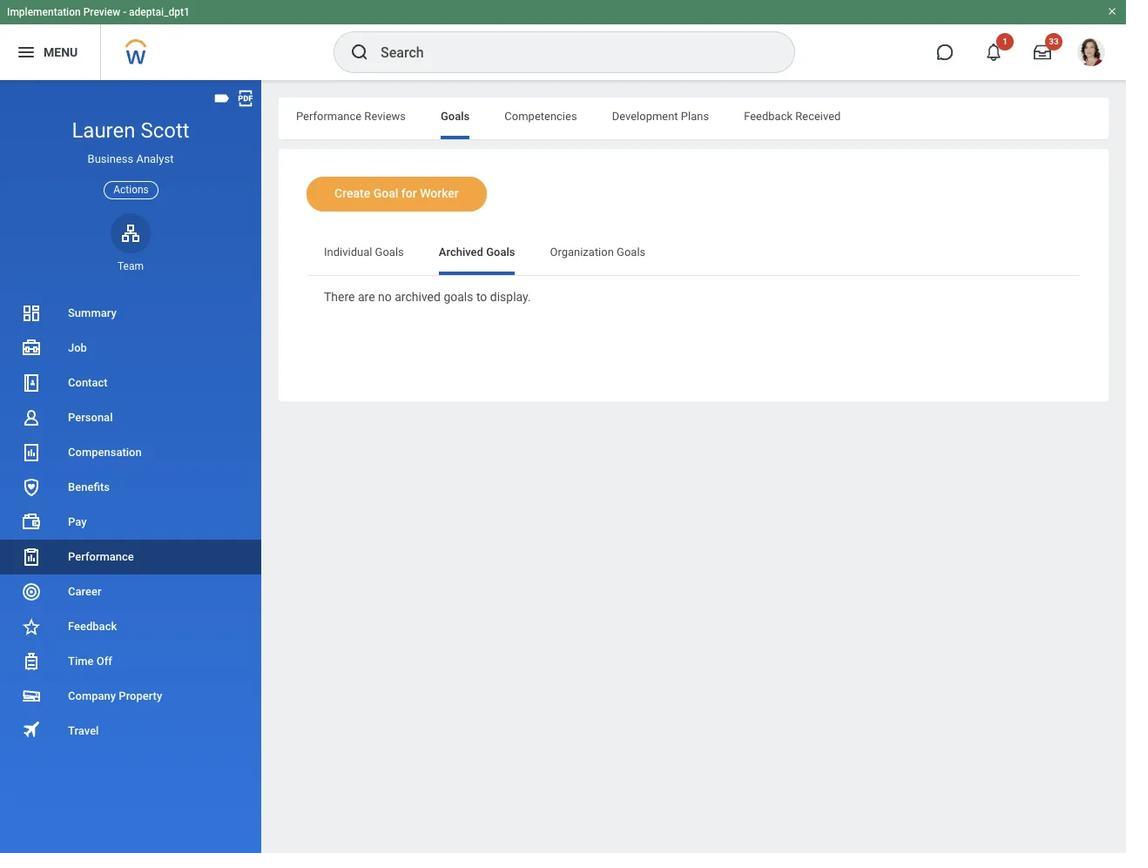 Task type: describe. For each thing, give the bounding box(es) containing it.
implementation
[[7, 6, 81, 18]]

goal
[[374, 186, 398, 200]]

goals for individual goals
[[375, 246, 404, 259]]

navigation pane region
[[0, 80, 261, 854]]

tag image
[[213, 89, 232, 108]]

company
[[68, 690, 116, 703]]

create goal for worker
[[335, 186, 459, 200]]

performance image
[[21, 547, 42, 568]]

tab list containing performance reviews
[[279, 98, 1109, 139]]

menu button
[[0, 24, 100, 80]]

travel link
[[0, 714, 261, 749]]

menu
[[44, 45, 78, 59]]

business
[[88, 153, 133, 166]]

worker
[[420, 186, 459, 200]]

notifications large image
[[985, 44, 1003, 61]]

career link
[[0, 575, 261, 610]]

time
[[68, 655, 94, 668]]

performance for performance
[[68, 551, 134, 564]]

profile logan mcneil image
[[1078, 38, 1106, 70]]

individual
[[324, 246, 372, 259]]

preview
[[83, 6, 120, 18]]

organization
[[550, 246, 614, 259]]

competencies
[[505, 110, 577, 123]]

development plans
[[612, 110, 709, 123]]

personal image
[[21, 408, 42, 429]]

create
[[335, 186, 370, 200]]

job
[[68, 342, 87, 355]]

performance reviews
[[296, 110, 406, 123]]

performance for performance reviews
[[296, 110, 362, 123]]

benefits image
[[21, 477, 42, 498]]

pay link
[[0, 505, 261, 540]]

pay
[[68, 516, 87, 529]]

1 button
[[975, 33, 1014, 71]]

archived goals
[[439, 246, 515, 259]]

team lauren scott element
[[111, 260, 151, 274]]

goals right reviews
[[441, 110, 470, 123]]

summary
[[68, 307, 117, 320]]

performance link
[[0, 540, 261, 575]]

team link
[[111, 213, 151, 274]]

contact
[[68, 376, 108, 389]]

close environment banner image
[[1107, 6, 1118, 17]]

33 button
[[1024, 33, 1063, 71]]

company property link
[[0, 680, 261, 714]]

adeptai_dpt1
[[129, 6, 190, 18]]

lauren scott
[[72, 119, 190, 143]]

-
[[123, 6, 126, 18]]

compensation image
[[21, 443, 42, 464]]

analyst
[[136, 153, 174, 166]]

business analyst
[[88, 153, 174, 166]]

benefits link
[[0, 471, 261, 505]]

property
[[119, 690, 162, 703]]

job image
[[21, 338, 42, 359]]

benefits
[[68, 481, 110, 494]]

compensation link
[[0, 436, 261, 471]]

scott
[[141, 119, 190, 143]]

pay image
[[21, 512, 42, 533]]



Task type: vqa. For each thing, say whether or not it's contained in the screenshot.
Feedback within tab list
yes



Task type: locate. For each thing, give the bounding box(es) containing it.
implementation preview -   adeptai_dpt1
[[7, 6, 190, 18]]

goals for organization goals
[[617, 246, 646, 259]]

feedback for feedback received
[[744, 110, 793, 123]]

team
[[118, 260, 144, 273]]

justify image
[[16, 42, 37, 63]]

personal
[[68, 411, 113, 424]]

search image
[[349, 42, 370, 63]]

Search Workday  search field
[[381, 33, 759, 71]]

no
[[378, 290, 392, 304]]

time off image
[[21, 652, 42, 673]]

to
[[477, 290, 487, 304]]

received
[[796, 110, 841, 123]]

organization goals
[[550, 246, 646, 259]]

archived
[[395, 290, 441, 304]]

actions button
[[104, 181, 158, 199]]

feedback left received
[[744, 110, 793, 123]]

company property image
[[21, 687, 42, 708]]

job link
[[0, 331, 261, 366]]

reviews
[[365, 110, 406, 123]]

for
[[402, 186, 417, 200]]

actions
[[113, 183, 149, 196]]

1
[[1003, 37, 1008, 46]]

feedback for feedback
[[68, 620, 117, 633]]

1 vertical spatial performance
[[68, 551, 134, 564]]

0 vertical spatial tab list
[[279, 98, 1109, 139]]

summary image
[[21, 303, 42, 324]]

goals
[[441, 110, 470, 123], [375, 246, 404, 259], [486, 246, 515, 259], [617, 246, 646, 259]]

0 vertical spatial feedback
[[744, 110, 793, 123]]

archived
[[439, 246, 484, 259]]

1 horizontal spatial feedback
[[744, 110, 793, 123]]

create goal for worker button
[[307, 177, 487, 212]]

tab list containing individual goals
[[307, 234, 1081, 275]]

tab list
[[279, 98, 1109, 139], [307, 234, 1081, 275]]

contact image
[[21, 373, 42, 394]]

0 horizontal spatial performance
[[68, 551, 134, 564]]

33
[[1049, 37, 1059, 46]]

1 vertical spatial tab list
[[307, 234, 1081, 275]]

lauren
[[72, 119, 135, 143]]

goals
[[444, 290, 474, 304]]

menu banner
[[0, 0, 1127, 80]]

1 vertical spatial feedback
[[68, 620, 117, 633]]

performance inside list
[[68, 551, 134, 564]]

display.
[[490, 290, 531, 304]]

feedback
[[744, 110, 793, 123], [68, 620, 117, 633]]

plans
[[681, 110, 709, 123]]

compensation
[[68, 446, 142, 459]]

goals right archived
[[486, 246, 515, 259]]

travel
[[68, 725, 99, 738]]

0 horizontal spatial feedback
[[68, 620, 117, 633]]

list
[[0, 296, 261, 749]]

there
[[324, 290, 355, 304]]

performance
[[296, 110, 362, 123], [68, 551, 134, 564]]

travel image
[[21, 720, 42, 741]]

0 vertical spatial performance
[[296, 110, 362, 123]]

career image
[[21, 582, 42, 603]]

goals right organization
[[617, 246, 646, 259]]

contact link
[[0, 366, 261, 401]]

development
[[612, 110, 678, 123]]

feedback received
[[744, 110, 841, 123]]

are
[[358, 290, 375, 304]]

there are no archived goals to display.
[[324, 290, 531, 304]]

view team image
[[120, 223, 141, 244]]

goals right individual
[[375, 246, 404, 259]]

inbox large image
[[1034, 44, 1052, 61]]

feedback inside list
[[68, 620, 117, 633]]

goals for archived goals
[[486, 246, 515, 259]]

feedback link
[[0, 610, 261, 645]]

off
[[96, 655, 112, 668]]

career
[[68, 586, 102, 599]]

individual goals
[[324, 246, 404, 259]]

company property
[[68, 690, 162, 703]]

list containing summary
[[0, 296, 261, 749]]

performance left reviews
[[296, 110, 362, 123]]

personal link
[[0, 401, 261, 436]]

time off
[[68, 655, 112, 668]]

feedback image
[[21, 617, 42, 638]]

1 horizontal spatial performance
[[296, 110, 362, 123]]

time off link
[[0, 645, 261, 680]]

feedback up time off
[[68, 620, 117, 633]]

performance up "career"
[[68, 551, 134, 564]]

summary link
[[0, 296, 261, 331]]

view printable version (pdf) image
[[236, 89, 255, 108]]



